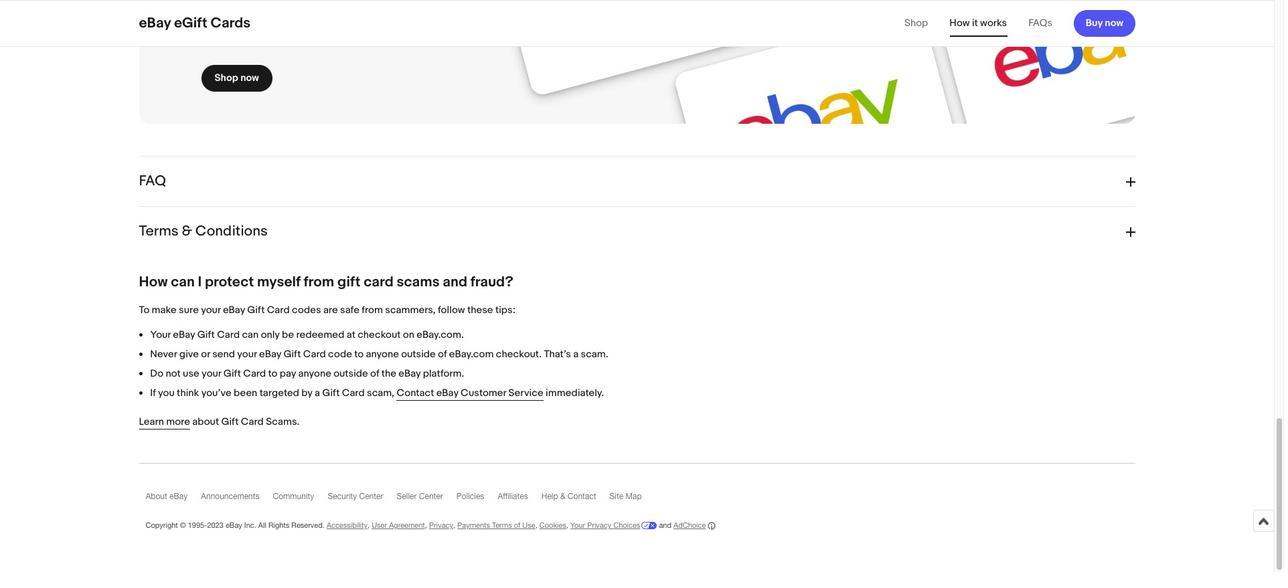 Task type: locate. For each thing, give the bounding box(es) containing it.
gift right by
[[322, 387, 340, 400]]

shop for shop now
[[215, 72, 238, 84]]

checkout.
[[496, 348, 542, 361]]

use
[[523, 522, 536, 530]]

platform.
[[423, 368, 464, 381]]

5 , from the left
[[567, 522, 569, 530]]

your up you've
[[202, 368, 221, 381]]

be
[[282, 329, 294, 342]]

shop link
[[905, 17, 928, 29]]

buy now link
[[1074, 10, 1135, 36]]

been
[[234, 387, 257, 400]]

0 vertical spatial outside
[[401, 348, 436, 361]]

card up the only
[[267, 304, 290, 317]]

contact down the platform. at the left
[[397, 387, 434, 400]]

and adchoice
[[657, 522, 706, 530]]

community link
[[273, 492, 328, 508]]

, down help & contact link
[[567, 522, 569, 530]]

send
[[212, 348, 235, 361]]

0 horizontal spatial anyone
[[298, 368, 331, 381]]

0 horizontal spatial and
[[278, 30, 302, 47]]

1 horizontal spatial to
[[354, 348, 364, 361]]

conditions
[[195, 223, 268, 241]]

1 horizontal spatial &
[[561, 492, 566, 502]]

your right the sure
[[201, 304, 221, 317]]

2 privacy from the left
[[587, 522, 612, 530]]

1 vertical spatial now
[[240, 72, 259, 84]]

3 , from the left
[[453, 522, 455, 530]]

0 vertical spatial terms
[[139, 223, 179, 241]]

privacy left choices
[[587, 522, 612, 530]]

1 vertical spatial and
[[443, 274, 467, 291]]

use
[[183, 368, 199, 381]]

terms left use
[[492, 522, 512, 530]]

center right "security"
[[359, 492, 383, 502]]

0 horizontal spatial from
[[304, 274, 334, 291]]

contact right help at the left bottom
[[568, 492, 596, 502]]

about ebay
[[146, 492, 188, 502]]

to right code
[[354, 348, 364, 361]]

never
[[150, 348, 177, 361]]

0 vertical spatial anyone
[[366, 348, 399, 361]]

that's
[[544, 348, 571, 361]]

1 horizontal spatial of
[[438, 348, 447, 361]]

1 center from the left
[[359, 492, 383, 502]]

from up the to make sure your ebay gift card codes are safe from scammers, follow these   tips:
[[304, 274, 334, 291]]

0 horizontal spatial terms
[[139, 223, 179, 241]]

,
[[368, 522, 370, 530], [425, 522, 427, 530], [453, 522, 455, 530], [536, 522, 538, 530], [567, 522, 569, 530]]

celebrate success, reward customers, and more.
[[201, 10, 377, 47]]

1 horizontal spatial terms
[[492, 522, 512, 530]]

terms inside dropdown button
[[139, 223, 179, 241]]

anyone
[[366, 348, 399, 361], [298, 368, 331, 381]]

0 horizontal spatial a
[[315, 387, 320, 400]]

outside down on
[[401, 348, 436, 361]]

& left the conditions
[[182, 223, 192, 241]]

to
[[139, 304, 150, 317]]

to left pay
[[268, 368, 278, 381]]

shop left 'it'
[[905, 17, 928, 29]]

0 vertical spatial how
[[950, 17, 970, 29]]

0 vertical spatial &
[[182, 223, 192, 241]]

1 horizontal spatial center
[[419, 492, 443, 502]]

0 horizontal spatial of
[[370, 368, 379, 381]]

& for conditions
[[182, 223, 192, 241]]

shop inside "shop now" button
[[215, 72, 238, 84]]

can
[[171, 274, 195, 291], [242, 329, 259, 342]]

celebrate
[[201, 10, 267, 27]]

if
[[150, 387, 156, 400]]

site map link
[[610, 492, 655, 508]]

1 vertical spatial from
[[362, 304, 383, 317]]

map
[[626, 492, 642, 502]]

how
[[950, 17, 970, 29], [139, 274, 168, 291]]

0 horizontal spatial now
[[240, 72, 259, 84]]

1 horizontal spatial from
[[362, 304, 383, 317]]

security
[[328, 492, 357, 502]]

0 vertical spatial contact
[[397, 387, 434, 400]]

0 horizontal spatial &
[[182, 223, 192, 241]]

contact
[[397, 387, 434, 400], [568, 492, 596, 502]]

anyone down the checkout on the bottom left
[[366, 348, 399, 361]]

are
[[323, 304, 338, 317]]

1 horizontal spatial contact
[[568, 492, 596, 502]]

ebay down protect
[[223, 304, 245, 317]]

or
[[201, 348, 210, 361]]

card up send
[[217, 329, 240, 342]]

ebay right about
[[169, 492, 188, 502]]

follow
[[438, 304, 465, 317]]

scam.
[[581, 348, 608, 361]]

a
[[573, 348, 579, 361], [315, 387, 320, 400]]

anyone up by
[[298, 368, 331, 381]]

center for security center
[[359, 492, 383, 502]]

protect
[[205, 274, 254, 291]]

, left user
[[368, 522, 370, 530]]

0 vertical spatial your
[[150, 329, 171, 342]]

of
[[438, 348, 447, 361], [370, 368, 379, 381], [514, 522, 521, 530]]

how can i protect myself from gift card scams and fraud?
[[139, 274, 513, 291]]

terms & conditions
[[139, 223, 268, 241]]

2 vertical spatial of
[[514, 522, 521, 530]]

your
[[201, 304, 221, 317], [237, 348, 257, 361], [202, 368, 221, 381]]

outside down code
[[334, 368, 368, 381]]

a right the that's
[[573, 348, 579, 361]]

faqs link
[[1029, 17, 1053, 29]]

privacy
[[429, 522, 453, 530], [587, 522, 612, 530]]

©
[[180, 522, 186, 530]]

from right safe
[[362, 304, 383, 317]]

0 vertical spatial your
[[201, 304, 221, 317]]

you've
[[201, 387, 232, 400]]

1 vertical spatial &
[[561, 492, 566, 502]]

your right send
[[237, 348, 257, 361]]

of left the
[[370, 368, 379, 381]]

1 vertical spatial outside
[[334, 368, 368, 381]]

ebay inside about ebay link
[[169, 492, 188, 502]]

outside
[[401, 348, 436, 361], [334, 368, 368, 381]]

your
[[150, 329, 171, 342], [571, 522, 585, 530]]

how left 'it'
[[950, 17, 970, 29]]

1 vertical spatial your
[[571, 522, 585, 530]]

affiliates
[[498, 492, 528, 502]]

0 vertical spatial can
[[171, 274, 195, 291]]

0 horizontal spatial center
[[359, 492, 383, 502]]

announcements link
[[201, 492, 273, 508]]

0 horizontal spatial privacy
[[429, 522, 453, 530]]

how up "to"
[[139, 274, 168, 291]]

by
[[302, 387, 313, 400]]

card
[[364, 274, 394, 291]]

1 horizontal spatial your
[[571, 522, 585, 530]]

2 horizontal spatial and
[[659, 522, 672, 530]]

now inside button
[[240, 72, 259, 84]]

0 vertical spatial a
[[573, 348, 579, 361]]

a right by
[[315, 387, 320, 400]]

seller center
[[397, 492, 443, 502]]

1 horizontal spatial anyone
[[366, 348, 399, 361]]

buy now
[[1086, 16, 1124, 29]]

scams
[[397, 274, 440, 291]]

affiliates link
[[498, 492, 542, 508]]

terms & conditions button
[[139, 207, 1135, 257]]

& right help at the left bottom
[[561, 492, 566, 502]]

0 horizontal spatial your
[[150, 329, 171, 342]]

0 vertical spatial from
[[304, 274, 334, 291]]

center right seller
[[419, 492, 443, 502]]

0 horizontal spatial can
[[171, 274, 195, 291]]

gift
[[247, 304, 265, 317], [197, 329, 215, 342], [284, 348, 301, 361], [224, 368, 241, 381], [322, 387, 340, 400], [221, 416, 239, 429]]

of left use
[[514, 522, 521, 530]]

can left the only
[[242, 329, 259, 342]]

privacy down seller center link
[[429, 522, 453, 530]]

scammers,
[[385, 304, 436, 317]]

at
[[347, 329, 356, 342]]

shop for shop link
[[905, 17, 928, 29]]

& inside dropdown button
[[182, 223, 192, 241]]

and up follow
[[443, 274, 467, 291]]

0 horizontal spatial shop
[[215, 72, 238, 84]]

contact ebay customer service link
[[397, 387, 544, 401]]

, left cookies link
[[536, 522, 538, 530]]

1 horizontal spatial now
[[1105, 16, 1124, 29]]

ebay down the platform. at the left
[[436, 387, 459, 400]]

0 horizontal spatial how
[[139, 274, 168, 291]]

immediately.
[[546, 387, 604, 400]]

cookies link
[[540, 522, 567, 530]]

1 horizontal spatial how
[[950, 17, 970, 29]]

1995-
[[188, 522, 207, 530]]

4 , from the left
[[536, 522, 538, 530]]

now for buy now
[[1105, 16, 1124, 29]]

accessibility
[[327, 522, 368, 530]]

cookies
[[540, 522, 567, 530]]

0 vertical spatial shop
[[905, 17, 928, 29]]

user agreement link
[[372, 522, 425, 530]]

shop down customers,
[[215, 72, 238, 84]]

1 horizontal spatial shop
[[905, 17, 928, 29]]

1 horizontal spatial can
[[242, 329, 259, 342]]

ebay.com.
[[417, 329, 464, 342]]

ebay
[[139, 14, 171, 32], [223, 304, 245, 317], [173, 329, 195, 342], [259, 348, 281, 361], [399, 368, 421, 381], [436, 387, 459, 400], [169, 492, 188, 502], [226, 522, 242, 530]]

0 horizontal spatial contact
[[397, 387, 434, 400]]

gift right "about" on the bottom of page
[[221, 416, 239, 429]]

1 vertical spatial how
[[139, 274, 168, 291]]

now down customers,
[[240, 72, 259, 84]]

0 horizontal spatial to
[[268, 368, 278, 381]]

, left payments on the bottom left of the page
[[453, 522, 455, 530]]

now right buy
[[1105, 16, 1124, 29]]

your right cookies
[[571, 522, 585, 530]]

adchoice link
[[674, 522, 716, 531]]

2 vertical spatial your
[[202, 368, 221, 381]]

payments
[[457, 522, 490, 530]]

0 vertical spatial now
[[1105, 16, 1124, 29]]

code
[[328, 348, 352, 361]]

1 horizontal spatial and
[[443, 274, 467, 291]]

1 vertical spatial shop
[[215, 72, 238, 84]]

ebay left the egift
[[139, 14, 171, 32]]

1 vertical spatial can
[[242, 329, 259, 342]]

1 vertical spatial to
[[268, 368, 278, 381]]

and inside 'celebrate success, reward customers, and more.'
[[278, 30, 302, 47]]

0 vertical spatial and
[[278, 30, 302, 47]]

and down success,
[[278, 30, 302, 47]]

shop
[[905, 17, 928, 29], [215, 72, 238, 84]]

1 privacy from the left
[[429, 522, 453, 530]]

contact inside your ebay gift card can only be redeemed at checkout on ebay.com. never give or send your ebay gift card code to anyone outside of ebay.com     checkout. that's a scam. do not use your gift card to pay anyone outside of the ebay platform. if you think you've been targeted by a gift card scam, contact ebay customer service immediately.
[[397, 387, 434, 400]]

, left privacy link
[[425, 522, 427, 530]]

terms down faq
[[139, 223, 179, 241]]

of up the platform. at the left
[[438, 348, 447, 361]]

and left adchoice
[[659, 522, 672, 530]]

0 vertical spatial to
[[354, 348, 364, 361]]

1 horizontal spatial privacy
[[587, 522, 612, 530]]

can left i
[[171, 274, 195, 291]]

2 center from the left
[[419, 492, 443, 502]]

your up never
[[150, 329, 171, 342]]

reward
[[332, 10, 377, 27]]

redeemed
[[296, 329, 344, 342]]

1 horizontal spatial a
[[573, 348, 579, 361]]

buy
[[1086, 16, 1103, 29]]

make
[[152, 304, 177, 317]]

can inside your ebay gift card can only be redeemed at checkout on ebay.com. never give or send your ebay gift card code to anyone outside of ebay.com     checkout. that's a scam. do not use your gift card to pay anyone outside of the ebay platform. if you think you've been targeted by a gift card scam, contact ebay customer service immediately.
[[242, 329, 259, 342]]

card left the scam, on the bottom of the page
[[342, 387, 365, 400]]



Task type: vqa. For each thing, say whether or not it's contained in the screenshot.
the top Outside
yes



Task type: describe. For each thing, give the bounding box(es) containing it.
card up the been
[[243, 368, 266, 381]]

2 horizontal spatial of
[[514, 522, 521, 530]]

gift down be
[[284, 348, 301, 361]]

pay
[[280, 368, 296, 381]]

success,
[[270, 10, 329, 27]]

seller center link
[[397, 492, 457, 508]]

copyright
[[146, 522, 178, 530]]

safe
[[340, 304, 360, 317]]

faq button
[[139, 157, 1135, 206]]

policies link
[[457, 492, 498, 508]]

reserved.
[[292, 522, 325, 530]]

ebay right the
[[399, 368, 421, 381]]

ebay down the only
[[259, 348, 281, 361]]

2 vertical spatial and
[[659, 522, 672, 530]]

think
[[177, 387, 199, 400]]

these
[[467, 304, 493, 317]]

codes
[[292, 304, 321, 317]]

user
[[372, 522, 387, 530]]

site
[[610, 492, 624, 502]]

egift
[[174, 14, 207, 32]]

2023
[[207, 522, 224, 530]]

customer
[[461, 387, 506, 400]]

ebay up give
[[173, 329, 195, 342]]

inc.
[[244, 522, 256, 530]]

checkout
[[358, 329, 401, 342]]

targeted
[[260, 387, 299, 400]]

more.
[[305, 30, 343, 47]]

2 , from the left
[[425, 522, 427, 530]]

accessibility link
[[327, 522, 368, 530]]

service
[[509, 387, 544, 400]]

shop now button
[[201, 65, 272, 92]]

your ebay gift card can only be redeemed at checkout on ebay.com. never give or send your ebay gift card code to anyone outside of ebay.com     checkout. that's a scam. do not use your gift card to pay anyone outside of the ebay platform. if you think you've been targeted by a gift card scam, contact ebay customer service immediately.
[[150, 329, 608, 400]]

fraud?
[[471, 274, 513, 291]]

1 vertical spatial anyone
[[298, 368, 331, 381]]

card down redeemed at bottom
[[303, 348, 326, 361]]

myself
[[257, 274, 300, 291]]

announcements
[[201, 492, 260, 502]]

faq
[[139, 173, 166, 190]]

1 vertical spatial a
[[315, 387, 320, 400]]

choices
[[614, 522, 640, 530]]

& for contact
[[561, 492, 566, 502]]

1 horizontal spatial outside
[[401, 348, 436, 361]]

how for how can i protect myself from gift card scams and fraud?
[[139, 274, 168, 291]]

adchoice
[[674, 522, 706, 530]]

now for shop now
[[240, 72, 259, 84]]

it
[[972, 17, 978, 29]]

help
[[542, 492, 558, 502]]

1 vertical spatial terms
[[492, 522, 512, 530]]

about
[[146, 492, 167, 502]]

policies
[[457, 492, 484, 502]]

center for seller center
[[419, 492, 443, 502]]

give
[[179, 348, 199, 361]]

security center link
[[328, 492, 397, 508]]

sure
[[179, 304, 199, 317]]

on
[[403, 329, 415, 342]]

0 horizontal spatial outside
[[334, 368, 368, 381]]

ebay left inc.
[[226, 522, 242, 530]]

how for how it works
[[950, 17, 970, 29]]

about ebay link
[[146, 492, 201, 508]]

site map
[[610, 492, 642, 502]]

your privacy choices link
[[571, 522, 657, 530]]

ebay.com
[[449, 348, 494, 361]]

seller
[[397, 492, 417, 502]]

scam,
[[367, 387, 395, 400]]

how it works
[[950, 17, 1007, 29]]

gift up or
[[197, 329, 215, 342]]

agreement
[[389, 522, 425, 530]]

i
[[198, 274, 202, 291]]

community
[[273, 492, 314, 502]]

card down the been
[[241, 416, 264, 429]]

all
[[258, 522, 266, 530]]

your inside your ebay gift card can only be redeemed at checkout on ebay.com. never give or send your ebay gift card code to anyone outside of ebay.com     checkout. that's a scam. do not use your gift card to pay anyone outside of the ebay platform. if you think you've been targeted by a gift card scam, contact ebay customer service immediately.
[[150, 329, 171, 342]]

only
[[261, 329, 280, 342]]

about
[[192, 416, 219, 429]]

learn more about gift card scams.
[[139, 416, 299, 429]]

privacy link
[[429, 522, 453, 530]]

1 vertical spatial of
[[370, 368, 379, 381]]

0 vertical spatial of
[[438, 348, 447, 361]]

you
[[158, 387, 175, 400]]

customers,
[[201, 30, 274, 47]]

how it works link
[[950, 17, 1007, 29]]

gift down send
[[224, 368, 241, 381]]

1 vertical spatial contact
[[568, 492, 596, 502]]

shop now
[[215, 72, 259, 84]]

learn more link
[[139, 415, 190, 430]]

gift
[[337, 274, 361, 291]]

1 vertical spatial your
[[237, 348, 257, 361]]

1 , from the left
[[368, 522, 370, 530]]

learn
[[139, 416, 164, 429]]

not
[[166, 368, 181, 381]]

faqs
[[1029, 17, 1053, 29]]

copyright © 1995-2023 ebay inc. all rights reserved. accessibility , user agreement , privacy , payments terms of use , cookies , your privacy choices
[[146, 522, 640, 530]]

gift up the only
[[247, 304, 265, 317]]

payments terms of use link
[[457, 522, 536, 530]]

scams.
[[266, 416, 299, 429]]

the
[[382, 368, 396, 381]]



